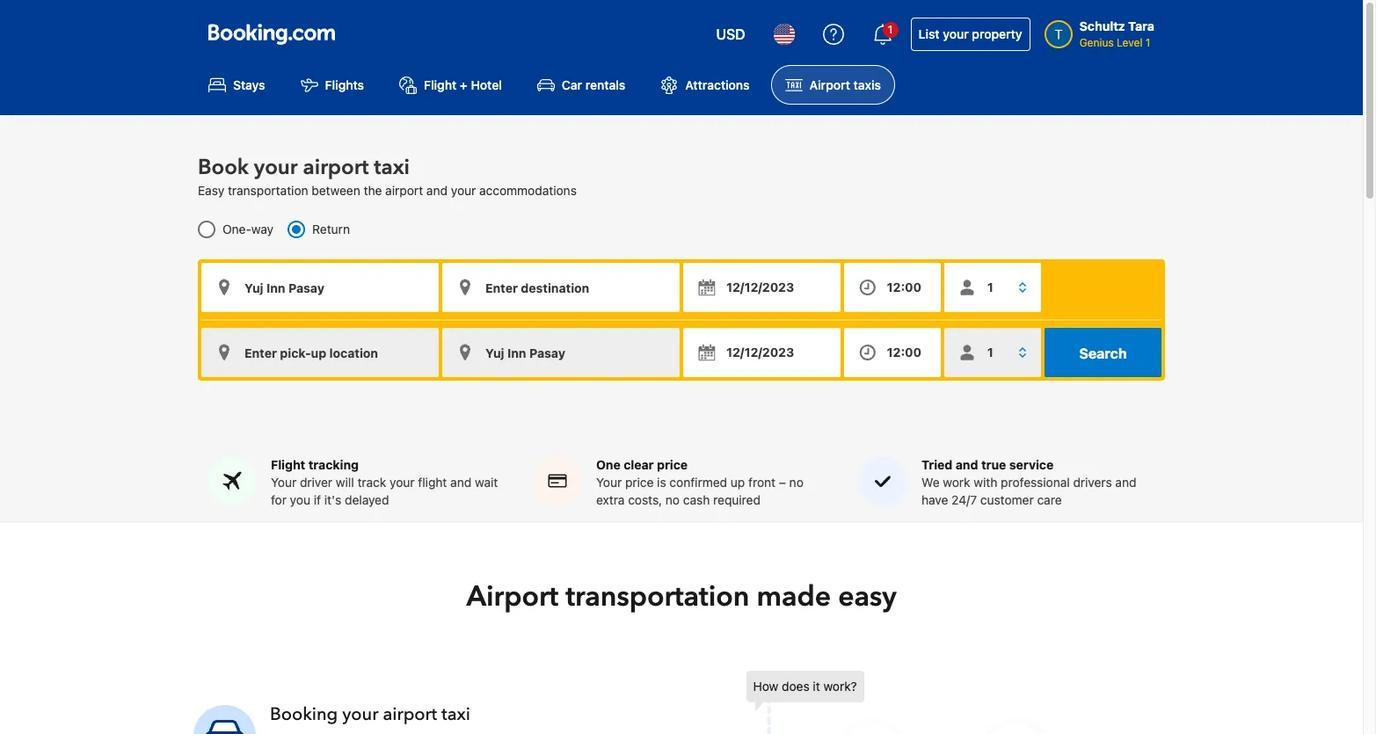 Task type: describe. For each thing, give the bounding box(es) containing it.
level
[[1117, 36, 1143, 49]]

service
[[1010, 458, 1054, 473]]

your inside flight tracking your driver will track your flight and wait for you if it's delayed
[[271, 475, 297, 490]]

–
[[779, 475, 786, 490]]

booking.com online hotel reservations image
[[208, 24, 335, 45]]

book your airport taxi easy transportation between the airport and your accommodations
[[198, 153, 577, 198]]

up
[[731, 475, 745, 490]]

customer
[[981, 493, 1034, 508]]

for
[[271, 493, 287, 508]]

and inside flight tracking your driver will track your flight and wait for you if it's delayed
[[451, 475, 472, 490]]

it's
[[324, 493, 342, 508]]

flights link
[[286, 65, 378, 105]]

your inside flight tracking your driver will track your flight and wait for you if it's delayed
[[390, 475, 415, 490]]

your for booking
[[342, 703, 379, 727]]

costs,
[[628, 493, 663, 508]]

confirmed
[[670, 475, 728, 490]]

your inside one clear price your price is confirmed up front – no extra costs, no cash required
[[596, 475, 622, 490]]

wait
[[475, 475, 498, 490]]

way
[[251, 222, 274, 237]]

12/12/2023 button for first 12:00 button from the bottom of the page
[[684, 328, 841, 378]]

between
[[312, 183, 360, 198]]

stays
[[233, 78, 265, 93]]

1 vertical spatial no
[[666, 493, 680, 508]]

taxis
[[854, 78, 881, 93]]

hotel
[[471, 78, 502, 93]]

attractions
[[686, 78, 750, 93]]

track
[[358, 475, 386, 490]]

rentals
[[586, 78, 626, 93]]

tara
[[1129, 18, 1155, 33]]

drivers
[[1074, 475, 1113, 490]]

easy
[[839, 578, 897, 617]]

does
[[782, 679, 810, 694]]

and inside book your airport taxi easy transportation between the airport and your accommodations
[[427, 183, 448, 198]]

your for list
[[943, 26, 969, 41]]

we
[[922, 475, 940, 490]]

list your property link
[[911, 18, 1031, 51]]

booking your airport taxi
[[270, 703, 471, 727]]

airport taxis
[[810, 78, 881, 93]]

flight + hotel
[[424, 78, 502, 93]]

how
[[753, 679, 779, 694]]

airport transportation made easy
[[467, 578, 897, 617]]

stays link
[[194, 65, 279, 105]]

12/12/2023 for first 12:00 button from the top of the page
[[727, 280, 795, 295]]

delayed
[[345, 493, 389, 508]]

the
[[364, 183, 382, 198]]

work?
[[824, 679, 857, 694]]

usd
[[716, 26, 746, 42]]

1 inside button
[[888, 23, 893, 36]]

tried
[[922, 458, 953, 473]]

12/12/2023 button for first 12:00 button from the top of the page
[[684, 263, 841, 313]]

+
[[460, 78, 468, 93]]

Enter pick-up location text field
[[201, 263, 439, 313]]

is
[[657, 475, 667, 490]]

one
[[596, 458, 621, 473]]

your for book
[[254, 153, 298, 182]]

tracking
[[309, 458, 359, 473]]

accommodations
[[479, 183, 577, 198]]

transportation inside book your airport taxi easy transportation between the airport and your accommodations
[[228, 183, 308, 198]]

it
[[813, 679, 820, 694]]

front
[[749, 475, 776, 490]]

list your property
[[919, 26, 1023, 41]]

airport for booking
[[383, 703, 437, 727]]

airport for airport transportation made easy
[[467, 578, 559, 617]]

clear
[[624, 458, 654, 473]]

schultz tara genius level 1
[[1080, 18, 1155, 49]]



Task type: vqa. For each thing, say whether or not it's contained in the screenshot.
TRAVEL
no



Task type: locate. For each thing, give the bounding box(es) containing it.
2 12:00 button from the top
[[844, 328, 941, 378]]

1
[[888, 23, 893, 36], [1146, 36, 1151, 49]]

car
[[562, 78, 582, 93]]

1 vertical spatial 12:00
[[887, 345, 922, 360]]

attractions link
[[647, 65, 764, 105]]

1 horizontal spatial airport
[[810, 78, 851, 93]]

and up the work
[[956, 458, 979, 473]]

0 horizontal spatial booking airport taxi image
[[194, 705, 256, 735]]

1 vertical spatial airport
[[467, 578, 559, 617]]

flights
[[325, 78, 364, 93]]

1 horizontal spatial your
[[596, 475, 622, 490]]

your
[[271, 475, 297, 490], [596, 475, 622, 490]]

0 vertical spatial no
[[790, 475, 804, 490]]

0 horizontal spatial airport
[[467, 578, 559, 617]]

2 your from the left
[[596, 475, 622, 490]]

and right the
[[427, 183, 448, 198]]

booking
[[270, 703, 338, 727]]

1 your from the left
[[271, 475, 297, 490]]

0 horizontal spatial flight
[[271, 458, 305, 473]]

and right drivers in the bottom right of the page
[[1116, 475, 1137, 490]]

0 vertical spatial 12/12/2023
[[727, 280, 795, 295]]

12:00 for first 12:00 button from the bottom of the page
[[887, 345, 922, 360]]

1 horizontal spatial booking airport taxi image
[[746, 671, 1116, 735]]

tried and true service we work with professional drivers and have 24/7 customer care
[[922, 458, 1137, 508]]

care
[[1038, 493, 1062, 508]]

return
[[312, 222, 350, 237]]

flight for flight + hotel
[[424, 78, 457, 93]]

true
[[982, 458, 1007, 473]]

0 vertical spatial 12:00
[[887, 280, 922, 295]]

airport
[[303, 153, 369, 182], [385, 183, 423, 198], [383, 703, 437, 727]]

your right book
[[254, 153, 298, 182]]

one clear price your price is confirmed up front – no extra costs, no cash required
[[596, 458, 804, 508]]

required
[[714, 493, 761, 508]]

airport for book
[[303, 153, 369, 182]]

price
[[657, 458, 688, 473], [625, 475, 654, 490]]

cash
[[683, 493, 710, 508]]

flight up driver
[[271, 458, 305, 473]]

no down is
[[666, 493, 680, 508]]

1 12:00 from the top
[[887, 280, 922, 295]]

with
[[974, 475, 998, 490]]

0 horizontal spatial 1
[[888, 23, 893, 36]]

and left wait
[[451, 475, 472, 490]]

1 horizontal spatial transportation
[[566, 578, 750, 617]]

1 12/12/2023 button from the top
[[684, 263, 841, 313]]

extra
[[596, 493, 625, 508]]

airport
[[810, 78, 851, 93], [467, 578, 559, 617]]

booking airport taxi image
[[746, 671, 1116, 735], [194, 705, 256, 735]]

airport taxis link
[[771, 65, 895, 105]]

12:00
[[887, 280, 922, 295], [887, 345, 922, 360]]

Enter destination text field
[[442, 263, 680, 313]]

0 vertical spatial flight
[[424, 78, 457, 93]]

0 horizontal spatial transportation
[[228, 183, 308, 198]]

taxi inside book your airport taxi easy transportation between the airport and your accommodations
[[374, 153, 410, 182]]

flight inside flight tracking your driver will track your flight and wait for you if it's delayed
[[271, 458, 305, 473]]

1 horizontal spatial flight
[[424, 78, 457, 93]]

your right track
[[390, 475, 415, 490]]

0 horizontal spatial taxi
[[374, 153, 410, 182]]

1 vertical spatial 12:00 button
[[844, 328, 941, 378]]

work
[[943, 475, 971, 490]]

if
[[314, 493, 321, 508]]

property
[[972, 26, 1023, 41]]

search
[[1080, 346, 1127, 362]]

made
[[757, 578, 831, 617]]

your down one
[[596, 475, 622, 490]]

price down 'clear'
[[625, 475, 654, 490]]

list
[[919, 26, 940, 41]]

24/7
[[952, 493, 977, 508]]

transportation
[[228, 183, 308, 198], [566, 578, 750, 617]]

flight for flight tracking your driver will track your flight and wait for you if it's delayed
[[271, 458, 305, 473]]

0 vertical spatial airport
[[303, 153, 369, 182]]

you
[[290, 493, 311, 508]]

your up for
[[271, 475, 297, 490]]

1 12:00 button from the top
[[844, 263, 941, 313]]

2 12/12/2023 from the top
[[727, 345, 795, 360]]

1 vertical spatial 12/12/2023
[[727, 345, 795, 360]]

usd button
[[706, 13, 756, 55]]

0 vertical spatial 12/12/2023 button
[[684, 263, 841, 313]]

1 inside schultz tara genius level 1
[[1146, 36, 1151, 49]]

how does it work?
[[753, 679, 857, 694]]

flight
[[424, 78, 457, 93], [271, 458, 305, 473]]

flight
[[418, 475, 447, 490]]

1 horizontal spatial taxi
[[442, 703, 471, 727]]

no right "–"
[[790, 475, 804, 490]]

1 left list
[[888, 23, 893, 36]]

flight left +
[[424, 78, 457, 93]]

0 vertical spatial price
[[657, 458, 688, 473]]

12/12/2023 for first 12:00 button from the bottom of the page
[[727, 345, 795, 360]]

12/12/2023 button
[[684, 263, 841, 313], [684, 328, 841, 378]]

1 vertical spatial 12/12/2023 button
[[684, 328, 841, 378]]

flight tracking your driver will track your flight and wait for you if it's delayed
[[271, 458, 498, 508]]

professional
[[1001, 475, 1070, 490]]

easy
[[198, 183, 224, 198]]

12:00 button
[[844, 263, 941, 313], [844, 328, 941, 378]]

0 horizontal spatial price
[[625, 475, 654, 490]]

your right list
[[943, 26, 969, 41]]

1 vertical spatial airport
[[385, 183, 423, 198]]

genius
[[1080, 36, 1114, 49]]

schultz
[[1080, 18, 1126, 33]]

price up is
[[657, 458, 688, 473]]

and
[[427, 183, 448, 198], [956, 458, 979, 473], [451, 475, 472, 490], [1116, 475, 1137, 490]]

12/12/2023
[[727, 280, 795, 295], [727, 345, 795, 360]]

0 vertical spatial airport
[[810, 78, 851, 93]]

your right booking
[[342, 703, 379, 727]]

1 vertical spatial flight
[[271, 458, 305, 473]]

1 horizontal spatial price
[[657, 458, 688, 473]]

12:00 for first 12:00 button from the top of the page
[[887, 280, 922, 295]]

0 vertical spatial 12:00 button
[[844, 263, 941, 313]]

car rentals
[[562, 78, 626, 93]]

will
[[336, 475, 354, 490]]

0 vertical spatial transportation
[[228, 183, 308, 198]]

your inside "link"
[[943, 26, 969, 41]]

have
[[922, 493, 949, 508]]

one-
[[223, 222, 251, 237]]

1 12/12/2023 from the top
[[727, 280, 795, 295]]

one-way
[[223, 222, 274, 237]]

1 horizontal spatial 1
[[1146, 36, 1151, 49]]

2 vertical spatial airport
[[383, 703, 437, 727]]

no
[[790, 475, 804, 490], [666, 493, 680, 508]]

car rentals link
[[523, 65, 640, 105]]

flight + hotel link
[[385, 65, 516, 105]]

airport for airport taxis
[[810, 78, 851, 93]]

taxi for booking
[[442, 703, 471, 727]]

your left accommodations
[[451, 183, 476, 198]]

1 vertical spatial transportation
[[566, 578, 750, 617]]

1 horizontal spatial no
[[790, 475, 804, 490]]

1 down tara
[[1146, 36, 1151, 49]]

search button
[[1045, 328, 1162, 378]]

0 vertical spatial taxi
[[374, 153, 410, 182]]

taxi
[[374, 153, 410, 182], [442, 703, 471, 727]]

1 vertical spatial taxi
[[442, 703, 471, 727]]

1 button
[[862, 13, 904, 55]]

0 horizontal spatial no
[[666, 493, 680, 508]]

2 12/12/2023 button from the top
[[684, 328, 841, 378]]

0 horizontal spatial your
[[271, 475, 297, 490]]

your
[[943, 26, 969, 41], [254, 153, 298, 182], [451, 183, 476, 198], [390, 475, 415, 490], [342, 703, 379, 727]]

driver
[[300, 475, 333, 490]]

taxi for book
[[374, 153, 410, 182]]

1 vertical spatial price
[[625, 475, 654, 490]]

book
[[198, 153, 249, 182]]

2 12:00 from the top
[[887, 345, 922, 360]]

flight inside 'flight + hotel' link
[[424, 78, 457, 93]]



